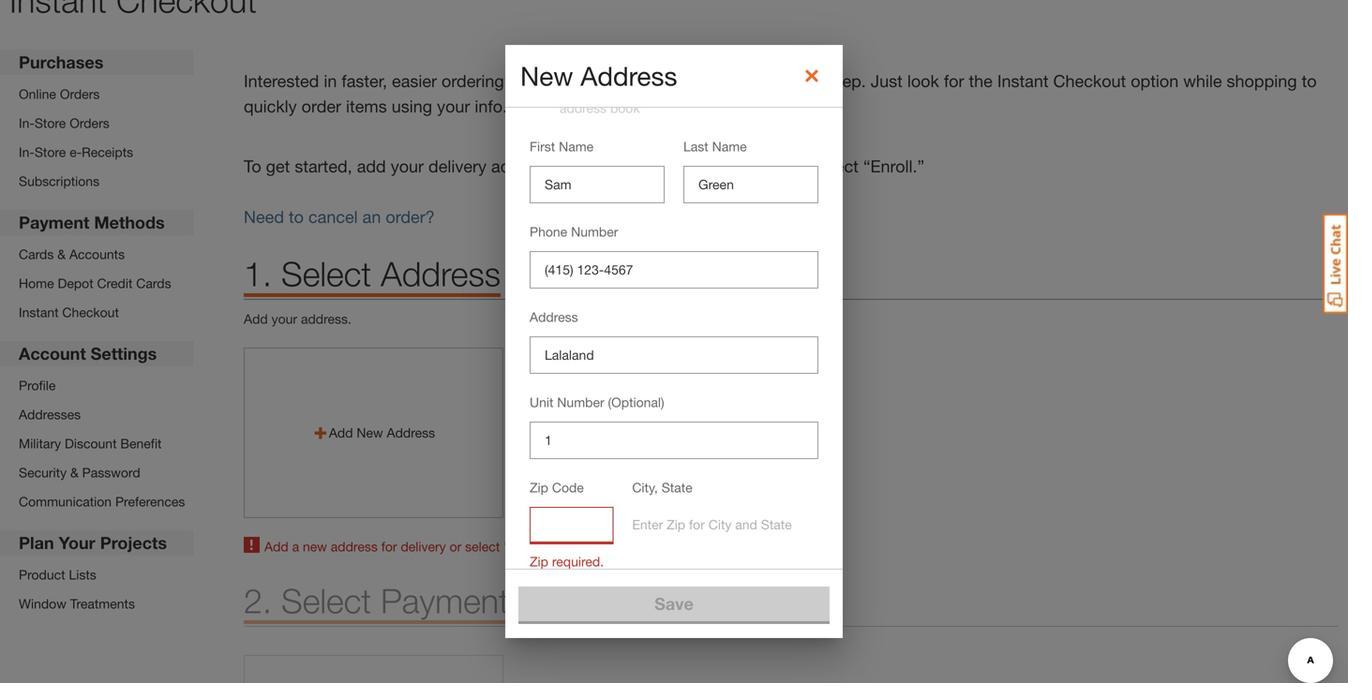 Task type: vqa. For each thing, say whether or not it's contained in the screenshot.
THE SEASIDE OAK 6 MIL X 7.1 IN. W X 48 IN. L CLICK LOCK WATERPROOF LUXURY VINYL PLANK FLOORING (899 SQFT/PALLET) IMAGE
no



Task type: describe. For each thing, give the bounding box(es) containing it.
or
[[450, 539, 462, 555]]

buy
[[620, 71, 648, 91]]

need to cancel an order?
[[244, 207, 435, 227]]

address down also
[[560, 100, 607, 116]]

in- for in-store orders
[[19, 115, 35, 131]]

also
[[560, 81, 585, 96]]

0 horizontal spatial your
[[272, 311, 297, 327]]

1 horizontal spatial payment
[[381, 581, 509, 621]]

one
[[796, 71, 824, 91]]

your
[[59, 533, 95, 553]]

enter zip for city and state
[[632, 517, 792, 533]]

your inside 'interested in faster, easier ordering? you can now buy items in as little as one step. just look for the instant checkout option while shopping to quickly order items using your info.'
[[437, 96, 470, 116]]

account
[[19, 344, 86, 364]]

1 vertical spatial address
[[381, 254, 501, 294]]

0 vertical spatial items
[[653, 71, 694, 91]]

started,
[[295, 156, 352, 176]]

0 horizontal spatial in
[[324, 71, 337, 91]]

address right shipping
[[725, 81, 772, 96]]

1 vertical spatial your
[[391, 156, 424, 176]]

default"
[[550, 539, 597, 555]]

set
[[589, 81, 607, 96]]

accounts
[[69, 247, 125, 262]]

settings
[[91, 344, 157, 364]]

window treatments
[[19, 596, 135, 612]]

order
[[302, 96, 341, 116]]

ordering?
[[442, 71, 514, 91]]

subscriptions link
[[19, 172, 133, 191]]

benefit
[[120, 436, 162, 452]]

payment
[[590, 156, 655, 176]]

online orders link
[[19, 84, 133, 104]]

for inside new address document
[[689, 517, 705, 533]]

need to cancel an order? link
[[244, 207, 435, 227]]

while
[[1184, 71, 1223, 91]]

home depot credit cards link
[[19, 274, 171, 294]]

plus symbol image
[[312, 425, 329, 442]]

home
[[19, 276, 54, 291]]

continue
[[616, 539, 667, 555]]

add a new address for delivery or select "set as default" to continue
[[264, 539, 667, 555]]

home depot credit cards
[[19, 276, 171, 291]]

select for 1.
[[281, 254, 371, 294]]

new address
[[521, 60, 678, 91]]

option
[[1131, 71, 1179, 91]]

add your address.
[[244, 311, 352, 327]]

0 vertical spatial select
[[814, 156, 859, 176]]

"set
[[504, 539, 529, 555]]

0 vertical spatial orders
[[60, 86, 100, 102]]

1 vertical spatial cards
[[136, 276, 171, 291]]

in-store e-receipts
[[19, 144, 133, 160]]

info.
[[475, 96, 507, 116]]

0 horizontal spatial checkout
[[62, 305, 119, 320]]

product lists
[[19, 567, 96, 583]]

interested
[[244, 71, 319, 91]]

1 horizontal spatial to
[[601, 539, 612, 555]]

profile
[[19, 378, 56, 393]]

method
[[660, 156, 718, 176]]

save link
[[519, 587, 830, 622]]

add for add your address.
[[244, 311, 268, 327]]

and inside new address document
[[736, 517, 758, 533]]

step.
[[829, 71, 866, 91]]

0 horizontal spatial zip
[[530, 554, 549, 570]]

account settings
[[19, 344, 157, 364]]

2.
[[244, 581, 272, 621]]

1.
[[244, 254, 272, 294]]

can
[[551, 71, 579, 91]]

communication preferences link
[[19, 492, 185, 512]]

addresses link
[[19, 405, 185, 425]]

to inside 'interested in faster, easier ordering? you can now buy items in as little as one step. just look for the instant checkout option while shopping to quickly order items using your info.'
[[1302, 71, 1317, 91]]

to
[[244, 156, 261, 176]]

cancel
[[309, 207, 358, 227]]

(999) 999-9999 field
[[530, 251, 819, 289]]

state
[[761, 517, 792, 533]]

communication preferences
[[19, 494, 185, 510]]

quickly
[[244, 96, 297, 116]]

then
[[776, 156, 810, 176]]

instant checkout link
[[19, 303, 171, 323]]

to get started, add your delivery address and payment method below, then select "enroll."
[[244, 156, 925, 176]]

as inside also set as default shipping address in address book
[[610, 81, 624, 96]]

security & password
[[19, 465, 140, 481]]

credit
[[97, 276, 133, 291]]

checkout inside 'interested in faster, easier ordering? you can now buy items in as little as one step. just look for the instant checkout option while shopping to quickly order items using your info.'
[[1054, 71, 1127, 91]]

now
[[583, 71, 615, 91]]

military discount benefit
[[19, 436, 162, 452]]

purchases
[[19, 52, 104, 72]]

in-store orders
[[19, 115, 109, 131]]

cards & accounts
[[19, 247, 125, 262]]

zip required.
[[530, 554, 604, 570]]

save
[[655, 594, 694, 614]]

discount
[[65, 436, 117, 452]]

e-
[[70, 144, 82, 160]]

delivery for your
[[429, 156, 487, 176]]

little
[[738, 71, 769, 91]]

get
[[266, 156, 290, 176]]

1 horizontal spatial zip
[[667, 517, 686, 533]]

required.
[[552, 554, 604, 570]]

an
[[363, 207, 381, 227]]

delivery for for
[[401, 539, 446, 555]]

plan
[[19, 533, 54, 553]]

shopping
[[1227, 71, 1298, 91]]

in-store orders link
[[19, 113, 133, 133]]

below,
[[723, 156, 772, 176]]

1 vertical spatial to
[[289, 207, 304, 227]]

store for e-
[[35, 144, 66, 160]]

preferences
[[115, 494, 185, 510]]

live chat image
[[1323, 214, 1349, 314]]

also set as default shipping address in address book
[[560, 81, 786, 116]]

select for 2.
[[281, 581, 371, 621]]

1 vertical spatial instant
[[19, 305, 59, 320]]

instant inside 'interested in faster, easier ordering? you can now buy items in as little as one step. just look for the instant checkout option while shopping to quickly order items using your info.'
[[998, 71, 1049, 91]]

depot
[[58, 276, 93, 291]]

2. select payment
[[244, 581, 509, 621]]

addresses
[[19, 407, 81, 423]]



Task type: locate. For each thing, give the bounding box(es) containing it.
items down faster, on the top left of page
[[346, 96, 387, 116]]

1 vertical spatial add
[[264, 539, 289, 555]]

in up order
[[324, 71, 337, 91]]

0 horizontal spatial payment
[[19, 212, 89, 233]]

0 vertical spatial add
[[244, 311, 268, 327]]

in-
[[19, 115, 35, 131], [19, 144, 35, 160]]

1 vertical spatial zip
[[530, 554, 549, 570]]

military discount benefit link
[[19, 434, 185, 454]]

1 vertical spatial delivery
[[401, 539, 446, 555]]

address right new
[[331, 539, 378, 555]]

order?
[[386, 207, 435, 227]]

profile link
[[19, 376, 185, 396]]

select right the then
[[814, 156, 859, 176]]

1 horizontal spatial in
[[698, 71, 711, 91]]

1 store from the top
[[35, 115, 66, 131]]

the
[[969, 71, 993, 91]]

store inside in-store e-receipts link
[[35, 144, 66, 160]]

orders
[[60, 86, 100, 102], [70, 115, 109, 131]]

add
[[357, 156, 386, 176]]

2 horizontal spatial for
[[944, 71, 965, 91]]

default
[[628, 81, 668, 96]]

2 select from the top
[[281, 581, 371, 621]]

items
[[653, 71, 694, 91], [346, 96, 387, 116]]

online orders
[[19, 86, 100, 102]]

store
[[35, 115, 66, 131], [35, 144, 66, 160]]

0 vertical spatial in-
[[19, 115, 35, 131]]

new
[[521, 60, 573, 91]]

address
[[581, 60, 678, 91], [381, 254, 501, 294]]

payment methods
[[19, 212, 165, 233]]

None text field
[[530, 337, 819, 374], [530, 422, 819, 460], [530, 337, 819, 374], [530, 422, 819, 460]]

password
[[82, 465, 140, 481]]

0 vertical spatial delivery
[[429, 156, 487, 176]]

online
[[19, 86, 56, 102]]

0 vertical spatial address
[[581, 60, 678, 91]]

as right "set
[[533, 539, 546, 555]]

1 vertical spatial payment
[[381, 581, 509, 621]]

0 vertical spatial instant
[[998, 71, 1049, 91]]

1 horizontal spatial select
[[814, 156, 859, 176]]

2 vertical spatial your
[[272, 311, 297, 327]]

1 horizontal spatial checkout
[[1054, 71, 1127, 91]]

store inside in-store orders link
[[35, 115, 66, 131]]

0 horizontal spatial address
[[381, 254, 501, 294]]

1 vertical spatial in-
[[19, 144, 35, 160]]

subscriptions
[[19, 174, 100, 189]]

0 horizontal spatial &
[[57, 247, 66, 262]]

address.
[[301, 311, 352, 327]]

items right buy on the left of page
[[653, 71, 694, 91]]

product lists link
[[19, 566, 135, 585]]

0 vertical spatial store
[[35, 115, 66, 131]]

new address document
[[0, 0, 1349, 684]]

0 horizontal spatial instant
[[19, 305, 59, 320]]

cards up home
[[19, 247, 54, 262]]

1 vertical spatial store
[[35, 144, 66, 160]]

to right 'shopping'
[[1302, 71, 1317, 91]]

0 vertical spatial cards
[[19, 247, 54, 262]]

as
[[716, 71, 734, 91], [774, 71, 791, 91], [610, 81, 624, 96], [533, 539, 546, 555]]

for left "city"
[[689, 517, 705, 533]]

payment
[[19, 212, 89, 233], [381, 581, 509, 621]]

add down 1.
[[244, 311, 268, 327]]

in- down online
[[19, 115, 35, 131]]

"enroll."
[[864, 156, 925, 176]]

cards right credit
[[136, 276, 171, 291]]

checkout left option
[[1054, 71, 1127, 91]]

using
[[392, 96, 432, 116]]

zip right enter
[[667, 517, 686, 533]]

1 vertical spatial orders
[[70, 115, 109, 131]]

delivery down info.
[[429, 156, 487, 176]]

& for security
[[70, 465, 79, 481]]

select
[[814, 156, 859, 176], [465, 539, 500, 555]]

window treatments link
[[19, 595, 135, 614]]

0 vertical spatial zip
[[667, 517, 686, 533]]

add for add a new address for delivery or select "set as default" to continue
[[264, 539, 289, 555]]

in- for in-store e-receipts
[[19, 144, 35, 160]]

2 horizontal spatial to
[[1302, 71, 1317, 91]]

address up book
[[581, 60, 678, 91]]

for left the
[[944, 71, 965, 91]]

2 store from the top
[[35, 144, 66, 160]]

as left one
[[774, 71, 791, 91]]

your left address.
[[272, 311, 297, 327]]

to
[[1302, 71, 1317, 91], [289, 207, 304, 227], [601, 539, 612, 555]]

payment down or
[[381, 581, 509, 621]]

1 horizontal spatial for
[[689, 517, 705, 533]]

1 horizontal spatial items
[[653, 71, 694, 91]]

interested in faster, easier ordering? you can now buy items in as little as one step. just look for the instant checkout option while shopping to quickly order items using your info.
[[244, 71, 1317, 116]]

2 horizontal spatial in
[[776, 81, 786, 96]]

cards & accounts link
[[19, 245, 171, 264]]

as left little
[[716, 71, 734, 91]]

1 vertical spatial select
[[281, 581, 371, 621]]

1 vertical spatial checkout
[[62, 305, 119, 320]]

select down new
[[281, 581, 371, 621]]

delivery
[[429, 156, 487, 176], [401, 539, 446, 555]]

instant down home
[[19, 305, 59, 320]]

methods
[[94, 212, 165, 233]]

payment up cards & accounts
[[19, 212, 89, 233]]

2 vertical spatial for
[[381, 539, 397, 555]]

0 horizontal spatial items
[[346, 96, 387, 116]]

2 horizontal spatial your
[[437, 96, 470, 116]]

0 vertical spatial payment
[[19, 212, 89, 233]]

in- up subscriptions on the top left of the page
[[19, 144, 35, 160]]

1 horizontal spatial and
[[736, 517, 758, 533]]

& for cards
[[57, 247, 66, 262]]

your
[[437, 96, 470, 116], [391, 156, 424, 176], [272, 311, 297, 327]]

0 horizontal spatial for
[[381, 539, 397, 555]]

instant right the
[[998, 71, 1049, 91]]

1 horizontal spatial cards
[[136, 276, 171, 291]]

just
[[871, 71, 903, 91]]

0 horizontal spatial and
[[557, 156, 585, 176]]

error image
[[244, 537, 260, 553]]

for inside 'interested in faster, easier ordering? you can now buy items in as little as one step. just look for the instant checkout option while shopping to quickly order items using your info.'
[[944, 71, 965, 91]]

0 horizontal spatial to
[[289, 207, 304, 227]]

plan your projects
[[19, 533, 167, 553]]

store down online orders
[[35, 115, 66, 131]]

1 vertical spatial and
[[736, 517, 758, 533]]

book
[[611, 100, 640, 116]]

2 vertical spatial to
[[601, 539, 612, 555]]

lists
[[69, 567, 96, 583]]

1. select address
[[244, 254, 501, 294]]

& up depot on the top left of the page
[[57, 247, 66, 262]]

1 horizontal spatial your
[[391, 156, 424, 176]]

0 horizontal spatial select
[[465, 539, 500, 555]]

add left a
[[264, 539, 289, 555]]

projects
[[100, 533, 167, 553]]

1 vertical spatial &
[[70, 465, 79, 481]]

look
[[908, 71, 940, 91]]

product
[[19, 567, 65, 583]]

cards
[[19, 247, 54, 262], [136, 276, 171, 291]]

receipts
[[82, 144, 133, 160]]

in inside also set as default shipping address in address book
[[776, 81, 786, 96]]

shipping
[[672, 81, 722, 96]]

address down info.
[[491, 156, 552, 176]]

enter
[[632, 517, 663, 533]]

0 vertical spatial your
[[437, 96, 470, 116]]

in left little
[[698, 71, 711, 91]]

zip right "set
[[530, 554, 549, 570]]

add
[[244, 311, 268, 327], [264, 539, 289, 555]]

orders down online orders link
[[70, 115, 109, 131]]

to right need
[[289, 207, 304, 227]]

instant
[[998, 71, 1049, 91], [19, 305, 59, 320]]

select up address.
[[281, 254, 371, 294]]

and
[[557, 156, 585, 176], [736, 517, 758, 533]]

1 horizontal spatial &
[[70, 465, 79, 481]]

0 horizontal spatial cards
[[19, 247, 54, 262]]

0 vertical spatial to
[[1302, 71, 1317, 91]]

for up the 2. select payment
[[381, 539, 397, 555]]

store left e-
[[35, 144, 66, 160]]

address down the order?
[[381, 254, 501, 294]]

you
[[518, 71, 547, 91]]

select right or
[[465, 539, 500, 555]]

city
[[709, 517, 732, 533]]

None text field
[[530, 166, 665, 204], [684, 166, 819, 204], [530, 507, 614, 545], [530, 166, 665, 204], [684, 166, 819, 204], [530, 507, 614, 545]]

checkout down home depot credit cards link
[[62, 305, 119, 320]]

delivery left or
[[401, 539, 446, 555]]

1 horizontal spatial address
[[581, 60, 678, 91]]

0 vertical spatial for
[[944, 71, 965, 91]]

1 vertical spatial for
[[689, 517, 705, 533]]

in-store e-receipts link
[[19, 143, 133, 162]]

1 horizontal spatial instant
[[998, 71, 1049, 91]]

1 vertical spatial items
[[346, 96, 387, 116]]

& up communication
[[70, 465, 79, 481]]

address inside document
[[581, 60, 678, 91]]

as right set
[[610, 81, 624, 96]]

military
[[19, 436, 61, 452]]

in right little
[[776, 81, 786, 96]]

0 vertical spatial &
[[57, 247, 66, 262]]

0 vertical spatial and
[[557, 156, 585, 176]]

address
[[725, 81, 772, 96], [560, 100, 607, 116], [491, 156, 552, 176], [331, 539, 378, 555]]

0 vertical spatial select
[[281, 254, 371, 294]]

1 vertical spatial select
[[465, 539, 500, 555]]

store for orders
[[35, 115, 66, 131]]

your right add
[[391, 156, 424, 176]]

1 select from the top
[[281, 254, 371, 294]]

to right default"
[[601, 539, 612, 555]]

2 in- from the top
[[19, 144, 35, 160]]

and right "city"
[[736, 517, 758, 533]]

your down ordering?
[[437, 96, 470, 116]]

1 in- from the top
[[19, 115, 35, 131]]

checkout
[[1054, 71, 1127, 91], [62, 305, 119, 320]]

need
[[244, 207, 284, 227]]

0 vertical spatial checkout
[[1054, 71, 1127, 91]]

faster,
[[342, 71, 387, 91]]

easier
[[392, 71, 437, 91]]

orders up in-store orders link
[[60, 86, 100, 102]]

security
[[19, 465, 67, 481]]

and left payment
[[557, 156, 585, 176]]

treatments
[[70, 596, 135, 612]]



